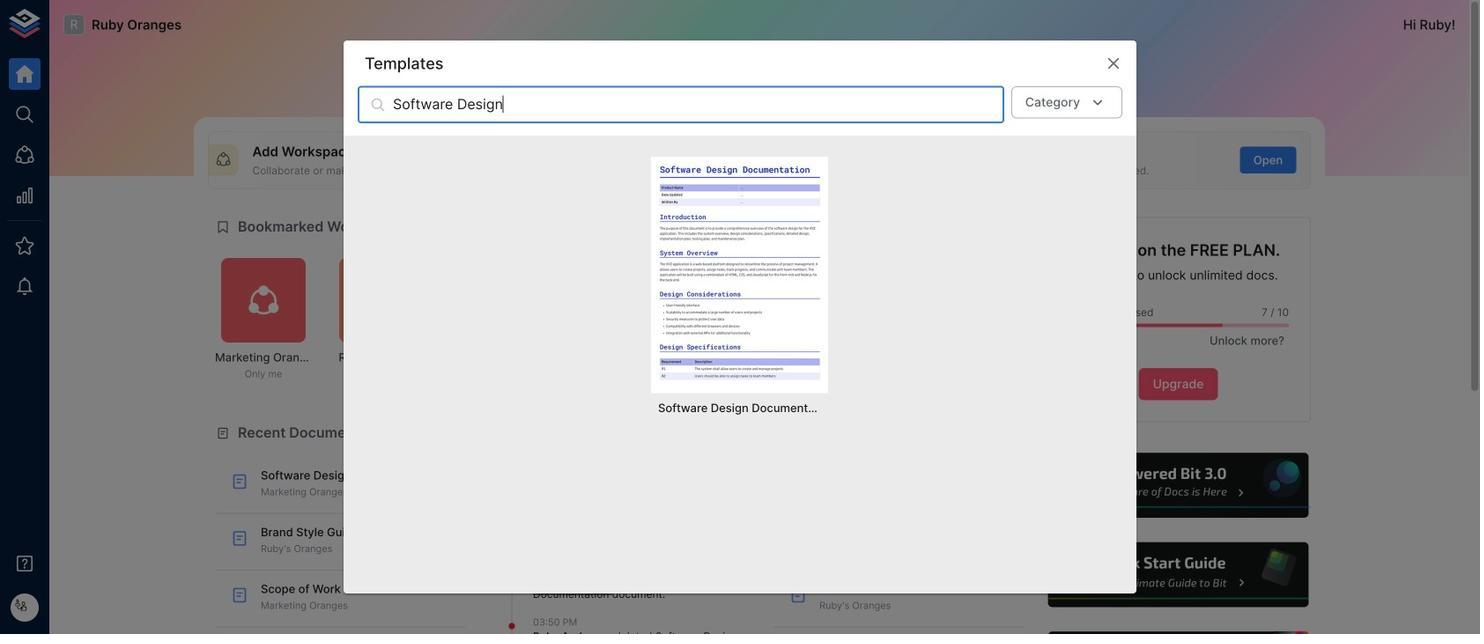 Task type: describe. For each thing, give the bounding box(es) containing it.
2 help image from the top
[[1046, 540, 1311, 610]]

software design documentation image
[[658, 164, 821, 381]]



Task type: vqa. For each thing, say whether or not it's contained in the screenshot.
first help Image from the top of the page
yes



Task type: locate. For each thing, give the bounding box(es) containing it.
help image
[[1046, 451, 1311, 521], [1046, 540, 1311, 610], [1046, 629, 1311, 634]]

3 help image from the top
[[1046, 629, 1311, 634]]

dialog
[[344, 41, 1137, 594]]

2 vertical spatial help image
[[1046, 629, 1311, 634]]

Search Templates... text field
[[393, 86, 1004, 123]]

1 vertical spatial help image
[[1046, 540, 1311, 610]]

0 vertical spatial help image
[[1046, 451, 1311, 521]]

1 help image from the top
[[1046, 451, 1311, 521]]



